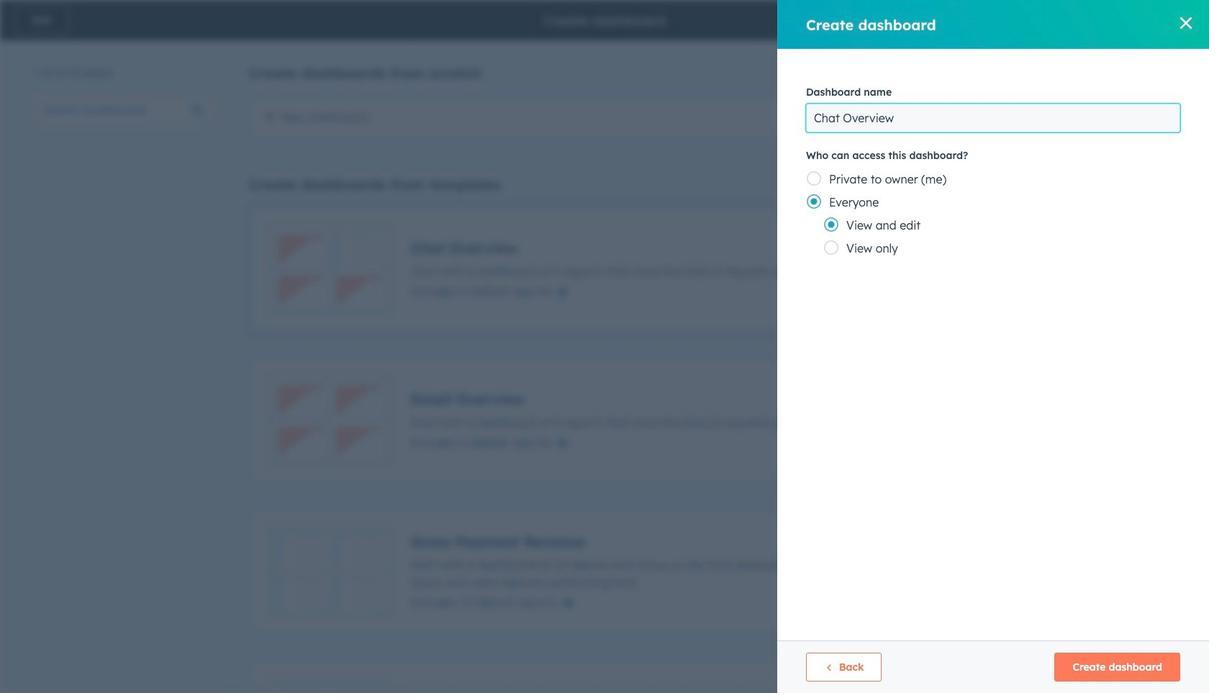 Task type: describe. For each thing, give the bounding box(es) containing it.
Search search field
[[35, 96, 215, 125]]

close image
[[1181, 17, 1193, 29]]



Task type: vqa. For each thing, say whether or not it's contained in the screenshot.
text box
yes



Task type: locate. For each thing, give the bounding box(es) containing it.
page section element
[[0, 0, 1210, 40]]

None text field
[[807, 104, 1181, 133]]

None checkbox
[[249, 508, 1165, 636], [249, 659, 1165, 694], [249, 508, 1165, 636], [249, 659, 1165, 694]]

None checkbox
[[249, 94, 1165, 141], [249, 205, 1165, 333], [249, 356, 1165, 485], [249, 94, 1165, 141], [249, 205, 1165, 333], [249, 356, 1165, 485]]



